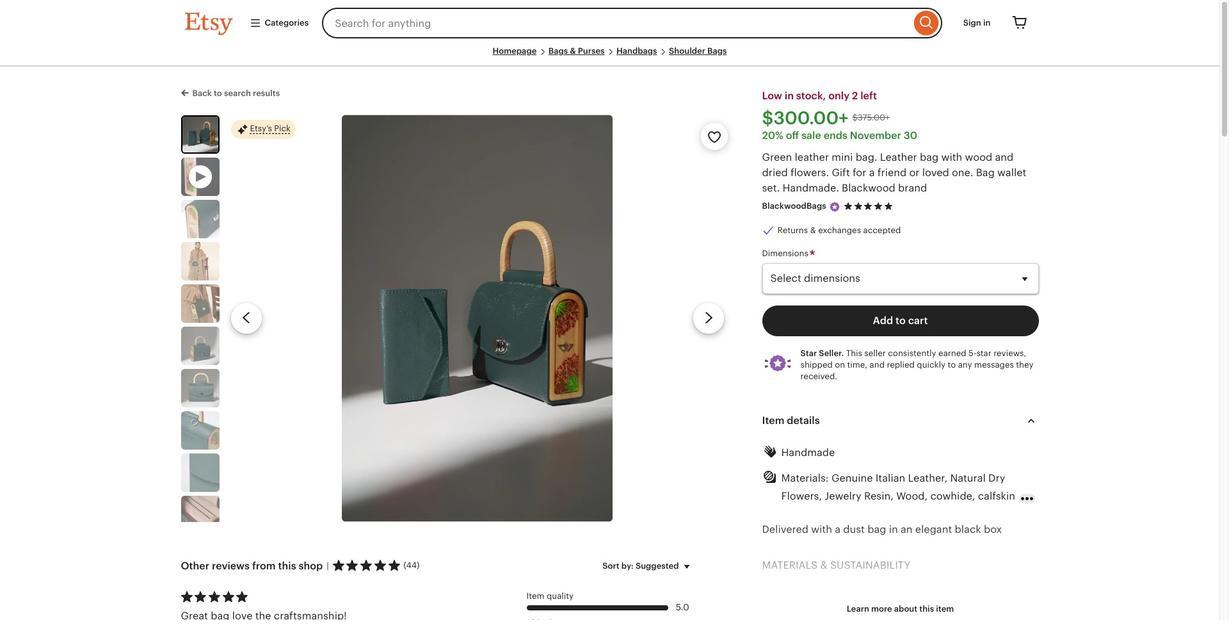Task type: describe. For each thing, give the bounding box(es) containing it.
star
[[801, 348, 817, 358]]

calfskin
[[979, 490, 1016, 502]]

bags & purses link
[[549, 46, 605, 56]]

reviews,
[[994, 348, 1027, 358]]

black
[[955, 523, 982, 535]]

in for sign
[[984, 18, 991, 27]]

20%
[[763, 129, 784, 142]]

blackwood
[[842, 182, 896, 194]]

this for item
[[920, 604, 935, 613]]

reviews
[[212, 560, 250, 572]]

low
[[763, 90, 783, 102]]

learn more about this item
[[847, 604, 955, 613]]

stock,
[[797, 90, 826, 102]]

other
[[181, 560, 210, 572]]

categories
[[265, 18, 309, 27]]

green inside green leather mini bag. leather bag with wood and dried flowers. gift for a friend or loved one. bag wallet set. handmade. blackwood brand
[[763, 151, 792, 163]]

leather: premium italian calf  leather green saffiano
[[763, 595, 1014, 607]]

about
[[895, 604, 918, 613]]

dried
[[763, 167, 788, 179]]

shipped
[[801, 360, 833, 369]]

materials & sustainability
[[763, 559, 911, 571]]

materials
[[763, 559, 818, 571]]

sustainability
[[831, 559, 911, 571]]

green leather mini bag. leather bag with wood and dried image 2 image
[[181, 200, 219, 238]]

search
[[224, 88, 251, 98]]

messages
[[975, 360, 1014, 369]]

bag
[[977, 167, 995, 179]]

one.
[[952, 167, 974, 179]]

materials:
[[782, 472, 829, 484]]

leather,
[[909, 472, 948, 484]]

1 horizontal spatial green
[[942, 595, 972, 607]]

genuine
[[832, 472, 873, 484]]

back
[[192, 88, 212, 98]]

& for materials
[[821, 559, 828, 571]]

replied
[[887, 360, 915, 369]]

blackwoodbags
[[763, 201, 827, 211]]

5.0
[[676, 602, 690, 612]]

left
[[861, 90, 877, 102]]

back to search results link
[[181, 86, 280, 99]]

this seller consistently earned 5-star reviews, shipped on time, and replied quickly to any messages they received.
[[801, 348, 1034, 381]]

item quality
[[527, 591, 574, 601]]

bags & purses
[[549, 46, 605, 56]]

dust
[[844, 523, 865, 535]]

accepted
[[864, 225, 901, 235]]

handbags link
[[617, 46, 658, 56]]

wallet
[[998, 167, 1027, 179]]

sign
[[964, 18, 982, 27]]

italian for genuine
[[876, 472, 906, 484]]

2
[[853, 90, 858, 102]]

1 horizontal spatial in
[[889, 523, 898, 535]]

ends
[[824, 129, 848, 142]]

etsy's pick
[[250, 124, 291, 133]]

shoulder bags link
[[669, 46, 727, 56]]

shop
[[299, 560, 323, 572]]

sign in
[[964, 18, 991, 27]]

or
[[910, 167, 920, 179]]

suggested
[[636, 561, 679, 570]]

calf
[[884, 595, 902, 607]]

cart
[[909, 314, 928, 326]]

returns
[[778, 225, 808, 235]]

a inside green leather mini bag. leather bag with wood and dried flowers. gift for a friend or loved one. bag wallet set. handmade. blackwood brand
[[870, 167, 875, 179]]

star_seller image
[[829, 201, 841, 212]]

green leather mini bag. leather bag with wood and dried image 3 image
[[181, 242, 219, 280]]

item for item quality
[[527, 591, 545, 601]]

green leather mini bag. leather bag with wood and dried image 8 image
[[181, 453, 219, 492]]

off
[[786, 129, 800, 142]]

(44)
[[404, 560, 420, 570]]

banner containing categories
[[162, 0, 1058, 46]]

homepage link
[[493, 46, 537, 56]]

learn more about this item button
[[838, 597, 964, 620]]

november
[[850, 129, 902, 142]]

purses
[[578, 46, 605, 56]]

results
[[253, 88, 280, 98]]

sort by: suggested button
[[593, 553, 704, 580]]

blackwoodbags link
[[763, 201, 827, 211]]

any
[[959, 360, 973, 369]]

0 horizontal spatial a
[[835, 523, 841, 535]]

$375.00+
[[853, 113, 890, 122]]

2 bags from the left
[[708, 46, 727, 56]]

received.
[[801, 371, 838, 381]]

this
[[847, 348, 863, 358]]

resin,
[[865, 490, 894, 502]]

gift
[[832, 167, 850, 179]]

shoulder
[[669, 46, 706, 56]]

quickly
[[917, 360, 946, 369]]

to inside this seller consistently earned 5-star reviews, shipped on time, and replied quickly to any messages they received.
[[948, 360, 956, 369]]



Task type: locate. For each thing, give the bounding box(es) containing it.
0 horizontal spatial leather
[[795, 151, 830, 163]]

low in stock, only 2 left
[[763, 90, 877, 102]]

1 vertical spatial with
[[812, 523, 833, 535]]

0 horizontal spatial and
[[870, 360, 885, 369]]

item left details
[[763, 414, 785, 426]]

1 horizontal spatial a
[[870, 167, 875, 179]]

1 vertical spatial green
[[942, 595, 972, 607]]

flowers,
[[782, 490, 822, 502]]

0 vertical spatial this
[[278, 560, 296, 572]]

italian up resin,
[[876, 472, 906, 484]]

by:
[[622, 561, 634, 570]]

|
[[327, 561, 329, 571]]

leather inside green leather mini bag. leather bag with wood and dried flowers. gift for a friend or loved one. bag wallet set. handmade. blackwood brand
[[795, 151, 830, 163]]

& right returns
[[811, 225, 816, 235]]

menu bar
[[185, 46, 1035, 67]]

in left an
[[889, 523, 898, 535]]

italian inside materials: genuine italian leather, natural dry flowers, jewelry resin, wood, cowhide, calfskin
[[876, 472, 906, 484]]

1 horizontal spatial this
[[920, 604, 935, 613]]

0 horizontal spatial item
[[527, 591, 545, 601]]

0 vertical spatial &
[[570, 46, 576, 56]]

1 vertical spatial and
[[870, 360, 885, 369]]

0 horizontal spatial with
[[812, 523, 833, 535]]

0 horizontal spatial &
[[570, 46, 576, 56]]

a left dust
[[835, 523, 841, 535]]

item
[[937, 604, 955, 613]]

mini
[[832, 151, 853, 163]]

handbags
[[617, 46, 658, 56]]

green leather mini bag. leather bag with wood and dried bag image
[[181, 326, 219, 365]]

in inside button
[[984, 18, 991, 27]]

in right low
[[785, 90, 794, 102]]

0 horizontal spatial this
[[278, 560, 296, 572]]

& inside menu bar
[[570, 46, 576, 56]]

details
[[787, 414, 820, 426]]

brand
[[899, 182, 928, 194]]

bag inside green leather mini bag. leather bag with wood and dried flowers. gift for a friend or loved one. bag wallet set. handmade. blackwood brand
[[920, 151, 939, 163]]

1 bags from the left
[[549, 46, 568, 56]]

back to search results
[[192, 88, 280, 98]]

1 horizontal spatial and
[[996, 151, 1014, 163]]

green leather mini bag. leather bag with wood and dried bag+wallet image
[[342, 115, 613, 522], [182, 116, 218, 152]]

sale
[[802, 129, 822, 142]]

to down earned
[[948, 360, 956, 369]]

and up wallet
[[996, 151, 1014, 163]]

& for returns
[[811, 225, 816, 235]]

1 horizontal spatial &
[[811, 225, 816, 235]]

quality
[[547, 591, 574, 601]]

2 vertical spatial in
[[889, 523, 898, 535]]

with
[[942, 151, 963, 163], [812, 523, 833, 535]]

1 horizontal spatial bag
[[920, 151, 939, 163]]

with left dust
[[812, 523, 833, 535]]

a right for
[[870, 167, 875, 179]]

premium
[[805, 595, 849, 607]]

consistently
[[889, 348, 937, 358]]

other reviews from this shop
[[181, 560, 323, 572]]

1 horizontal spatial with
[[942, 151, 963, 163]]

$300.00+ $375.00+
[[763, 108, 890, 128]]

& right materials
[[821, 559, 828, 571]]

1 horizontal spatial item
[[763, 414, 785, 426]]

for
[[853, 167, 867, 179]]

more
[[872, 604, 893, 613]]

categories button
[[240, 11, 318, 35]]

0 vertical spatial to
[[214, 88, 222, 98]]

5-
[[969, 348, 977, 358]]

etsy's pick button
[[231, 119, 296, 139]]

italian left the calf at the bottom right of page
[[852, 595, 882, 607]]

and inside green leather mini bag. leather bag with wood and dried flowers. gift for a friend or loved one. bag wallet set. handmade. blackwood brand
[[996, 151, 1014, 163]]

item details
[[763, 414, 820, 426]]

0 horizontal spatial green
[[763, 151, 792, 163]]

1 horizontal spatial bags
[[708, 46, 727, 56]]

exchanges
[[819, 225, 862, 235]]

1 vertical spatial this
[[920, 604, 935, 613]]

1 vertical spatial &
[[811, 225, 816, 235]]

pick
[[274, 124, 291, 133]]

bags left purses
[[549, 46, 568, 56]]

0 vertical spatial a
[[870, 167, 875, 179]]

wood,
[[897, 490, 928, 502]]

item
[[763, 414, 785, 426], [527, 591, 545, 601]]

0 vertical spatial in
[[984, 18, 991, 27]]

earned
[[939, 348, 967, 358]]

item left quality
[[527, 591, 545, 601]]

to left cart
[[896, 314, 906, 326]]

they
[[1017, 360, 1034, 369]]

to
[[214, 88, 222, 98], [896, 314, 906, 326], [948, 360, 956, 369]]

handmade
[[782, 446, 835, 458]]

in for low
[[785, 90, 794, 102]]

green left saffiano
[[942, 595, 972, 607]]

learn
[[847, 604, 870, 613]]

1 horizontal spatial to
[[896, 314, 906, 326]]

add
[[873, 314, 894, 326]]

delivered with a dust bag in an elegant black box
[[763, 523, 1003, 535]]

menu bar containing homepage
[[185, 46, 1035, 67]]

to inside button
[[896, 314, 906, 326]]

item for item details
[[763, 414, 785, 426]]

this right from
[[278, 560, 296, 572]]

star
[[977, 348, 992, 358]]

handmade.
[[783, 182, 840, 194]]

bag right dust
[[868, 523, 887, 535]]

1 vertical spatial in
[[785, 90, 794, 102]]

seller.
[[819, 348, 844, 358]]

1 horizontal spatial green leather mini bag. leather bag with wood and dried bag+wallet image
[[342, 115, 613, 522]]

0 horizontal spatial in
[[785, 90, 794, 102]]

on
[[835, 360, 846, 369]]

1 vertical spatial a
[[835, 523, 841, 535]]

bags right shoulder
[[708, 46, 727, 56]]

jewelry
[[825, 490, 862, 502]]

1 vertical spatial item
[[527, 591, 545, 601]]

0 vertical spatial and
[[996, 151, 1014, 163]]

1 vertical spatial italian
[[852, 595, 882, 607]]

1 vertical spatial leather
[[905, 595, 939, 607]]

seller
[[865, 348, 886, 358]]

returns & exchanges accepted
[[778, 225, 901, 235]]

2 horizontal spatial in
[[984, 18, 991, 27]]

sort
[[603, 561, 620, 570]]

this for shop
[[278, 560, 296, 572]]

saffiano
[[975, 595, 1014, 607]]

natural
[[951, 472, 986, 484]]

dry
[[989, 472, 1006, 484]]

leather right the calf at the bottom right of page
[[905, 595, 939, 607]]

leather:
[[763, 595, 803, 607]]

in
[[984, 18, 991, 27], [785, 90, 794, 102], [889, 523, 898, 535]]

item details button
[[751, 405, 1051, 436]]

0 vertical spatial italian
[[876, 472, 906, 484]]

$300.00+
[[763, 108, 849, 128]]

bag up loved
[[920, 151, 939, 163]]

only
[[829, 90, 850, 102]]

green up dried
[[763, 151, 792, 163]]

& left purses
[[570, 46, 576, 56]]

with up one.
[[942, 151, 963, 163]]

bag
[[920, 151, 939, 163], [868, 523, 887, 535]]

green leather mini bag. leather bag with wood and dried image 6 image
[[181, 369, 219, 407]]

green leather mini bag. leather bag with wood and dried image 9 image
[[181, 495, 219, 534]]

with inside green leather mini bag. leather bag with wood and dried flowers. gift for a friend or loved one. bag wallet set. handmade. blackwood brand
[[942, 151, 963, 163]]

delivered
[[763, 523, 809, 535]]

this
[[278, 560, 296, 572], [920, 604, 935, 613]]

banner
[[162, 0, 1058, 46]]

time,
[[848, 360, 868, 369]]

and inside this seller consistently earned 5-star reviews, shipped on time, and replied quickly to any messages they received.
[[870, 360, 885, 369]]

wood
[[966, 151, 993, 163]]

1 vertical spatial bag
[[868, 523, 887, 535]]

0 horizontal spatial green leather mini bag. leather bag with wood and dried bag+wallet image
[[182, 116, 218, 152]]

0 vertical spatial with
[[942, 151, 963, 163]]

flowers.
[[791, 167, 830, 179]]

30
[[904, 129, 918, 142]]

shoulder bags
[[669, 46, 727, 56]]

2 vertical spatial &
[[821, 559, 828, 571]]

green
[[763, 151, 792, 163], [942, 595, 972, 607]]

to for add
[[896, 314, 906, 326]]

item inside dropdown button
[[763, 414, 785, 426]]

elegant
[[916, 523, 953, 535]]

to for back
[[214, 88, 222, 98]]

2 horizontal spatial to
[[948, 360, 956, 369]]

add to cart
[[873, 314, 928, 326]]

italian for premium
[[852, 595, 882, 607]]

1 horizontal spatial leather
[[905, 595, 939, 607]]

0 horizontal spatial to
[[214, 88, 222, 98]]

0 vertical spatial green
[[763, 151, 792, 163]]

leather
[[881, 151, 918, 163]]

0 vertical spatial item
[[763, 414, 785, 426]]

cowhide,
[[931, 490, 976, 502]]

0 vertical spatial bag
[[920, 151, 939, 163]]

1 vertical spatial to
[[896, 314, 906, 326]]

0 vertical spatial leather
[[795, 151, 830, 163]]

& for bags
[[570, 46, 576, 56]]

green leather mini bag. leather bag with wood and dried image 7 image
[[181, 411, 219, 449]]

star seller.
[[801, 348, 844, 358]]

set.
[[763, 182, 780, 194]]

leather up flowers.
[[795, 151, 830, 163]]

this left item at the bottom right of page
[[920, 604, 935, 613]]

this inside dropdown button
[[920, 604, 935, 613]]

green leather mini bag. leather bag with wood and dried image 4 image
[[181, 284, 219, 323]]

box
[[984, 523, 1003, 535]]

in right sign
[[984, 18, 991, 27]]

0 horizontal spatial bag
[[868, 523, 887, 535]]

and down seller
[[870, 360, 885, 369]]

Search for anything text field
[[322, 8, 911, 38]]

bag.
[[856, 151, 878, 163]]

to right the 'back'
[[214, 88, 222, 98]]

None search field
[[322, 8, 943, 38]]

etsy's
[[250, 124, 272, 133]]

2 vertical spatial to
[[948, 360, 956, 369]]

0 horizontal spatial bags
[[549, 46, 568, 56]]

2 horizontal spatial &
[[821, 559, 828, 571]]



Task type: vqa. For each thing, say whether or not it's contained in the screenshot.
bag.
yes



